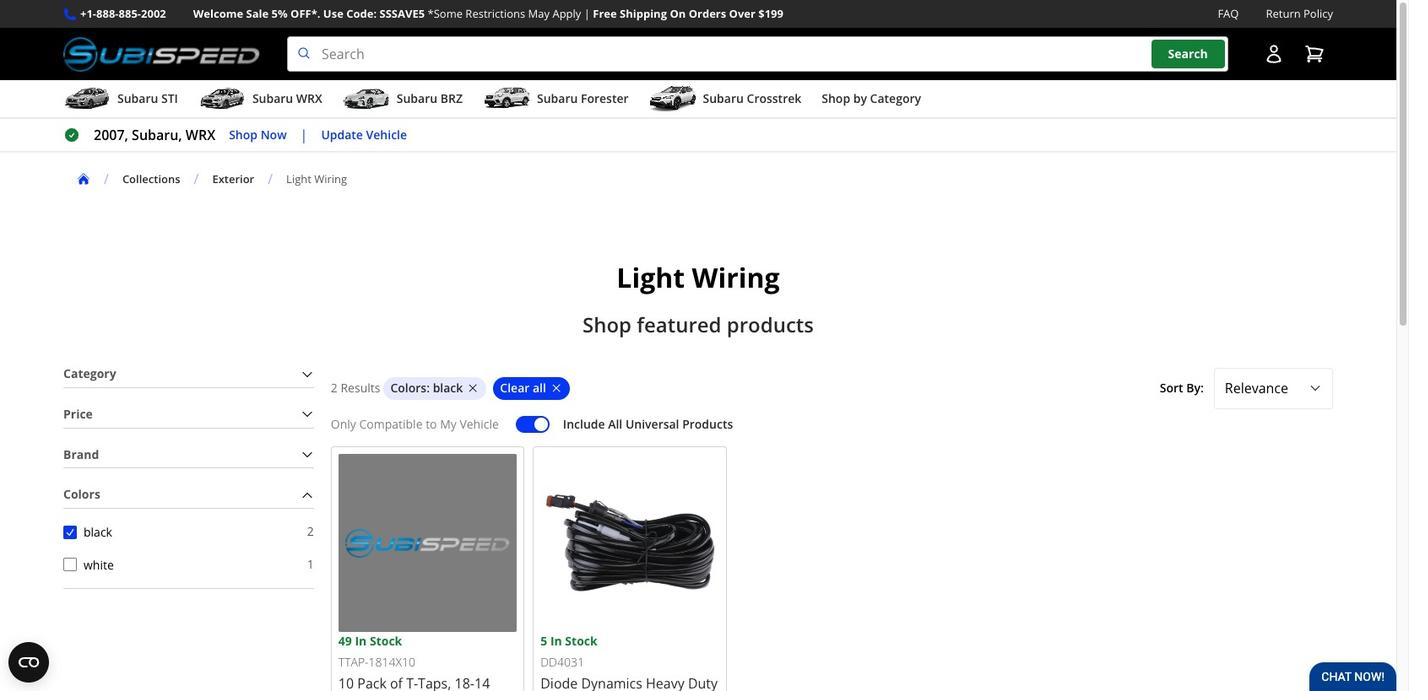 Task type: locate. For each thing, give the bounding box(es) containing it.
black button
[[63, 526, 77, 539]]

black right :
[[433, 380, 463, 396]]

search
[[1169, 46, 1209, 62]]

1 horizontal spatial light wiring
[[617, 259, 780, 296]]

1 horizontal spatial stock
[[565, 634, 598, 650]]

open widget image
[[8, 643, 49, 683]]

0 vertical spatial light wiring
[[286, 171, 347, 186]]

2 horizontal spatial /
[[268, 170, 273, 188]]

0 horizontal spatial in
[[355, 634, 367, 650]]

black right 'black' button
[[84, 524, 112, 540]]

3 subaru from the left
[[397, 90, 438, 107]]

shop inside shop by category dropdown button
[[822, 90, 851, 107]]

1 horizontal spatial black
[[433, 380, 463, 396]]

:
[[427, 380, 430, 396]]

1 vertical spatial light wiring
[[617, 259, 780, 296]]

light wiring
[[286, 171, 347, 186], [617, 259, 780, 296]]

exterior
[[212, 171, 254, 186]]

2 stock from the left
[[565, 634, 598, 650]]

4 subaru from the left
[[537, 90, 578, 107]]

wiring up 'products'
[[692, 259, 780, 296]]

category
[[63, 366, 116, 382]]

1 subaru from the left
[[117, 90, 158, 107]]

1 vertical spatial vehicle
[[460, 416, 499, 432]]

/
[[104, 170, 109, 188], [194, 170, 199, 188], [268, 170, 273, 188]]

1 horizontal spatial in
[[551, 634, 562, 650]]

subaru
[[117, 90, 158, 107], [252, 90, 293, 107], [397, 90, 438, 107], [537, 90, 578, 107], [703, 90, 744, 107]]

shop left "featured"
[[583, 311, 632, 339]]

vehicle right my on the bottom left of the page
[[460, 416, 499, 432]]

wrx inside dropdown button
[[296, 90, 322, 107]]

1 vertical spatial light
[[617, 259, 685, 296]]

2 horizontal spatial shop
[[822, 90, 851, 107]]

light up "featured"
[[617, 259, 685, 296]]

home image
[[77, 172, 90, 186]]

0 horizontal spatial |
[[300, 126, 308, 145]]

subaru,
[[132, 126, 182, 145]]

colors up 'black' button
[[63, 487, 100, 503]]

| left the "free"
[[584, 6, 590, 21]]

shop left by
[[822, 90, 851, 107]]

/ for exterior
[[194, 170, 199, 188]]

search button
[[1152, 40, 1226, 68]]

0 horizontal spatial wiring
[[314, 171, 347, 186]]

wrx
[[296, 90, 322, 107], [186, 126, 216, 145]]

1 vertical spatial colors
[[63, 487, 100, 503]]

| right now
[[300, 126, 308, 145]]

colors inside dropdown button
[[63, 487, 100, 503]]

subaru forester
[[537, 90, 629, 107]]

1 horizontal spatial wiring
[[692, 259, 780, 296]]

1814x10
[[369, 655, 416, 671]]

1 in from the left
[[355, 634, 367, 650]]

0 vertical spatial black
[[433, 380, 463, 396]]

by
[[854, 90, 868, 107]]

0 vertical spatial shop
[[822, 90, 851, 107]]

in inside 5 in stock dd4031
[[551, 634, 562, 650]]

1 horizontal spatial |
[[584, 6, 590, 21]]

vehicle down subaru brz dropdown button
[[366, 127, 407, 143]]

/ for collections
[[104, 170, 109, 188]]

0 horizontal spatial light wiring
[[286, 171, 347, 186]]

search input field
[[287, 36, 1229, 72]]

wiring
[[314, 171, 347, 186], [692, 259, 780, 296]]

in
[[355, 634, 367, 650], [551, 634, 562, 650]]

restrictions
[[466, 6, 526, 21]]

0 horizontal spatial colors
[[63, 487, 100, 503]]

5%
[[272, 6, 288, 21]]

featured
[[637, 311, 722, 339]]

subaru left "forester"
[[537, 90, 578, 107]]

subaru forester button
[[483, 84, 629, 118]]

2 vertical spatial shop
[[583, 311, 632, 339]]

/ right home icon
[[104, 170, 109, 188]]

shop by category button
[[822, 84, 922, 118]]

a subaru sti thumbnail image image
[[63, 86, 111, 112]]

stock up dd4031
[[565, 634, 598, 650]]

1 horizontal spatial /
[[194, 170, 199, 188]]

5
[[541, 634, 548, 650]]

shop inside 'shop now' link
[[229, 127, 258, 143]]

dd4031
[[541, 655, 585, 671]]

compatible
[[359, 416, 423, 432]]

shipping
[[620, 6, 667, 21]]

code:
[[347, 6, 377, 21]]

1 vertical spatial wiring
[[692, 259, 780, 296]]

49 in stock ttap-1814x10
[[339, 634, 416, 671]]

forester
[[581, 90, 629, 107]]

shop for shop featured products
[[583, 311, 632, 339]]

5 subaru from the left
[[703, 90, 744, 107]]

/ left exterior
[[194, 170, 199, 188]]

subaru for subaru sti
[[117, 90, 158, 107]]

1 horizontal spatial vehicle
[[460, 416, 499, 432]]

0 vertical spatial wrx
[[296, 90, 322, 107]]

subaru for subaru forester
[[537, 90, 578, 107]]

subaru for subaru brz
[[397, 90, 438, 107]]

subaru inside dropdown button
[[397, 90, 438, 107]]

1 horizontal spatial 2
[[331, 380, 338, 396]]

0 vertical spatial vehicle
[[366, 127, 407, 143]]

subaru left sti
[[117, 90, 158, 107]]

clear all
[[500, 380, 546, 396]]

$199
[[759, 6, 784, 21]]

vehicle
[[366, 127, 407, 143], [460, 416, 499, 432]]

1 stock from the left
[[370, 634, 402, 650]]

colors up only compatible to my vehicle
[[391, 380, 427, 396]]

1 vertical spatial shop
[[229, 127, 258, 143]]

0 vertical spatial 2
[[331, 380, 338, 396]]

subaru wrx button
[[198, 84, 322, 118]]

vehicle inside button
[[366, 127, 407, 143]]

a subaru wrx thumbnail image image
[[198, 86, 246, 112]]

0 vertical spatial colors
[[391, 380, 427, 396]]

diode dynamics heavy duty single output light bar wiring harness image
[[541, 454, 719, 633]]

0 horizontal spatial wrx
[[186, 126, 216, 145]]

may
[[528, 6, 550, 21]]

stock inside 5 in stock dd4031
[[565, 634, 598, 650]]

light down now
[[286, 171, 312, 186]]

in right 5
[[551, 634, 562, 650]]

0 horizontal spatial shop
[[229, 127, 258, 143]]

a subaru brz thumbnail image image
[[343, 86, 390, 112]]

2 subaru from the left
[[252, 90, 293, 107]]

brz
[[441, 90, 463, 107]]

subaru left brz
[[397, 90, 438, 107]]

wrx up update on the top of the page
[[296, 90, 322, 107]]

my
[[440, 416, 457, 432]]

stock
[[370, 634, 402, 650], [565, 634, 598, 650]]

0 horizontal spatial stock
[[370, 634, 402, 650]]

/ right exterior
[[268, 170, 273, 188]]

shop
[[822, 90, 851, 107], [229, 127, 258, 143], [583, 311, 632, 339]]

in inside 49 in stock ttap-1814x10
[[355, 634, 367, 650]]

2 / from the left
[[194, 170, 199, 188]]

1 horizontal spatial colors
[[391, 380, 427, 396]]

free
[[593, 6, 617, 21]]

colors
[[391, 380, 427, 396], [63, 487, 100, 503]]

black
[[433, 380, 463, 396], [84, 524, 112, 540]]

collections
[[122, 171, 180, 186]]

sssave5
[[380, 6, 425, 21]]

wiring down update on the top of the page
[[314, 171, 347, 186]]

universal
[[626, 416, 680, 432]]

stock up 1814x10
[[370, 634, 402, 650]]

in for 49
[[355, 634, 367, 650]]

crosstrek
[[747, 90, 802, 107]]

1 / from the left
[[104, 170, 109, 188]]

price button
[[63, 402, 314, 428]]

0 horizontal spatial 2
[[307, 524, 314, 540]]

0 horizontal spatial vehicle
[[366, 127, 407, 143]]

in right 49 at the bottom left of the page
[[355, 634, 367, 650]]

2 left results
[[331, 380, 338, 396]]

light wiring up shop featured products
[[617, 259, 780, 296]]

a subaru crosstrek thumbnail image image
[[649, 86, 697, 112]]

1 vertical spatial black
[[84, 524, 112, 540]]

subispeed logo image
[[63, 36, 260, 72]]

colors : black
[[391, 380, 463, 396]]

2 up 1
[[307, 524, 314, 540]]

by:
[[1187, 380, 1204, 396]]

light wiring down update on the top of the page
[[286, 171, 347, 186]]

wrx down a subaru wrx thumbnail image
[[186, 126, 216, 145]]

1 horizontal spatial shop
[[583, 311, 632, 339]]

1 horizontal spatial wrx
[[296, 90, 322, 107]]

subaru up now
[[252, 90, 293, 107]]

0 vertical spatial light
[[286, 171, 312, 186]]

stock inside 49 in stock ttap-1814x10
[[370, 634, 402, 650]]

price
[[63, 406, 93, 422]]

885-
[[119, 6, 141, 21]]

shop left now
[[229, 127, 258, 143]]

products
[[683, 416, 733, 432]]

0 vertical spatial |
[[584, 6, 590, 21]]

1 vertical spatial 2
[[307, 524, 314, 540]]

only
[[331, 416, 356, 432]]

all
[[533, 380, 546, 396]]

0 horizontal spatial /
[[104, 170, 109, 188]]

on
[[670, 6, 686, 21]]

exterior link
[[212, 171, 268, 186], [212, 171, 254, 186]]

light wiring link
[[286, 171, 361, 186]]

2 in from the left
[[551, 634, 562, 650]]

select... image
[[1309, 382, 1323, 396]]

subaru left crosstrek
[[703, 90, 744, 107]]

colors for colors : black
[[391, 380, 427, 396]]

1 vertical spatial wrx
[[186, 126, 216, 145]]



Task type: vqa. For each thing, say whether or not it's contained in the screenshot.
'2' to the bottom
yes



Task type: describe. For each thing, give the bounding box(es) containing it.
subaru for subaru wrx
[[252, 90, 293, 107]]

all
[[608, 416, 623, 432]]

ttap-
[[339, 655, 369, 671]]

sale
[[246, 6, 269, 21]]

subaru for subaru crosstrek
[[703, 90, 744, 107]]

subaru sti button
[[63, 84, 178, 118]]

in for 5
[[551, 634, 562, 650]]

stock for ttap-
[[370, 634, 402, 650]]

include all universal products
[[563, 416, 733, 432]]

stock for dd4031
[[565, 634, 598, 650]]

white
[[84, 557, 114, 573]]

include
[[563, 416, 605, 432]]

faq
[[1218, 6, 1240, 21]]

update vehicle button
[[321, 126, 407, 145]]

0 horizontal spatial black
[[84, 524, 112, 540]]

products
[[727, 311, 814, 339]]

orders
[[689, 6, 727, 21]]

+1-888-885-2002 link
[[80, 5, 166, 23]]

888-
[[96, 6, 119, 21]]

collections link down the subaru,
[[122, 171, 194, 186]]

shop for shop by category
[[822, 90, 851, 107]]

0 horizontal spatial light
[[286, 171, 312, 186]]

2 for 2
[[307, 524, 314, 540]]

to
[[426, 416, 437, 432]]

welcome
[[193, 6, 243, 21]]

update
[[321, 127, 363, 143]]

button image
[[1265, 44, 1285, 64]]

shop by category
[[822, 90, 922, 107]]

shop for shop now
[[229, 127, 258, 143]]

5 in stock dd4031
[[541, 634, 598, 671]]

10 pack of t-taps, 18-14 gauge, male and female image
[[339, 454, 517, 633]]

3 / from the left
[[268, 170, 273, 188]]

return policy
[[1267, 6, 1334, 21]]

brand
[[63, 447, 99, 463]]

2 results
[[331, 380, 380, 396]]

sort by:
[[1160, 380, 1204, 396]]

white button
[[63, 559, 77, 572]]

colors button
[[63, 483, 314, 509]]

sti
[[161, 90, 178, 107]]

update vehicle
[[321, 127, 407, 143]]

welcome sale 5% off*. use code: sssave5 *some restrictions may apply | free shipping on orders over $199
[[193, 6, 784, 21]]

subaru crosstrek
[[703, 90, 802, 107]]

off*.
[[291, 6, 321, 21]]

shop featured products
[[583, 311, 814, 339]]

2007,
[[94, 126, 128, 145]]

brand button
[[63, 442, 314, 468]]

results
[[341, 380, 380, 396]]

category button
[[63, 362, 314, 388]]

subaru brz button
[[343, 84, 463, 118]]

clear
[[500, 380, 530, 396]]

0 vertical spatial wiring
[[314, 171, 347, 186]]

colors for colors
[[63, 487, 100, 503]]

category
[[871, 90, 922, 107]]

collections link down 2007, subaru, wrx
[[122, 171, 180, 186]]

sort
[[1160, 380, 1184, 396]]

policy
[[1304, 6, 1334, 21]]

only compatible to my vehicle
[[331, 416, 499, 432]]

use
[[323, 6, 344, 21]]

faq link
[[1218, 5, 1240, 23]]

2002
[[141, 6, 166, 21]]

+1-
[[80, 6, 96, 21]]

shop now
[[229, 127, 287, 143]]

subaru sti
[[117, 90, 178, 107]]

1 vertical spatial |
[[300, 126, 308, 145]]

subaru crosstrek button
[[649, 84, 802, 118]]

2007, subaru, wrx
[[94, 126, 216, 145]]

apply
[[553, 6, 581, 21]]

2 for 2 results
[[331, 380, 338, 396]]

a subaru forester thumbnail image image
[[483, 86, 530, 112]]

shop now link
[[229, 126, 287, 145]]

subaru brz
[[397, 90, 463, 107]]

*some
[[428, 6, 463, 21]]

49
[[339, 634, 352, 650]]

1
[[307, 557, 314, 573]]

now
[[261, 127, 287, 143]]

Select... button
[[1215, 368, 1334, 409]]

over
[[729, 6, 756, 21]]

subaru wrx
[[252, 90, 322, 107]]

return
[[1267, 6, 1301, 21]]

+1-888-885-2002
[[80, 6, 166, 21]]

return policy link
[[1267, 5, 1334, 23]]

1 horizontal spatial light
[[617, 259, 685, 296]]



